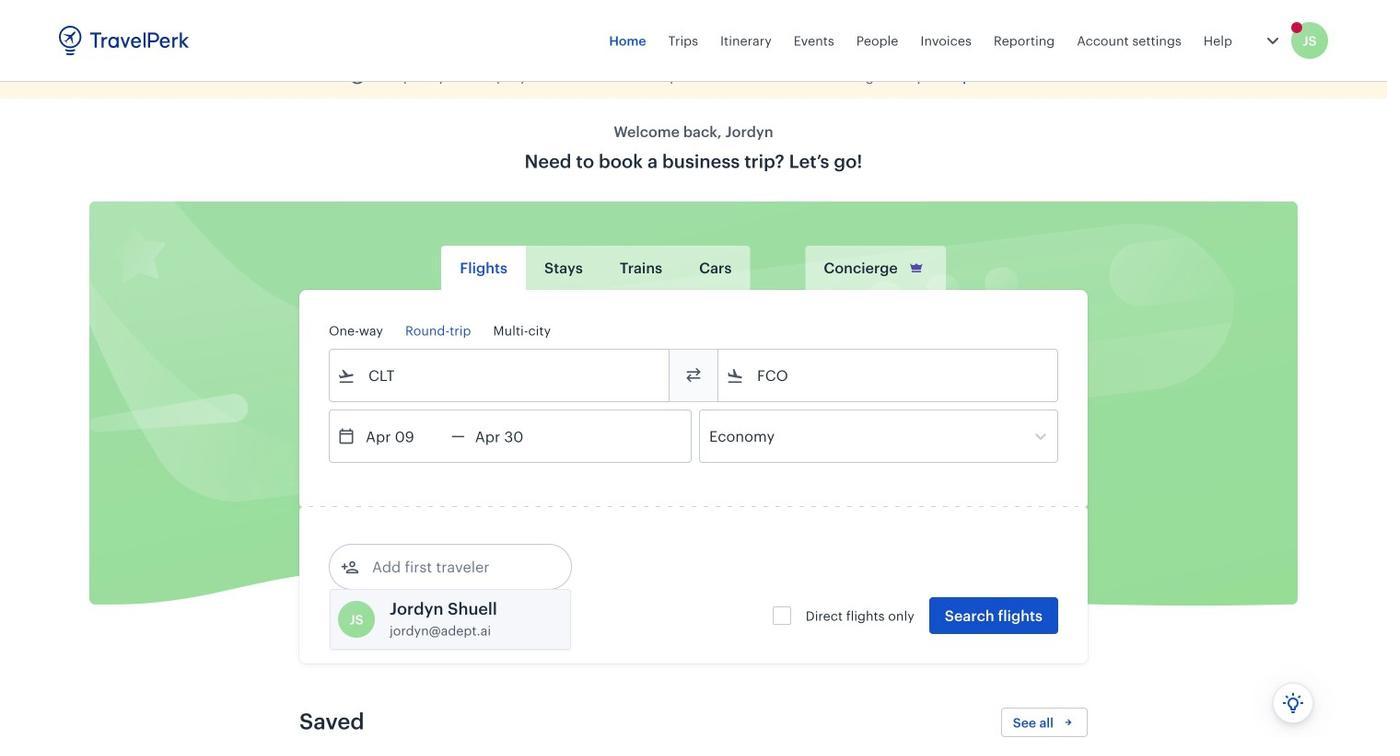 Task type: describe. For each thing, give the bounding box(es) containing it.
Return text field
[[465, 411, 561, 462]]

From search field
[[356, 361, 645, 390]]



Task type: locate. For each thing, give the bounding box(es) containing it.
To search field
[[744, 361, 1033, 390]]

Depart text field
[[356, 411, 451, 462]]

Add first traveler search field
[[359, 553, 551, 582]]



Task type: vqa. For each thing, say whether or not it's contained in the screenshot.
RETURN text field
yes



